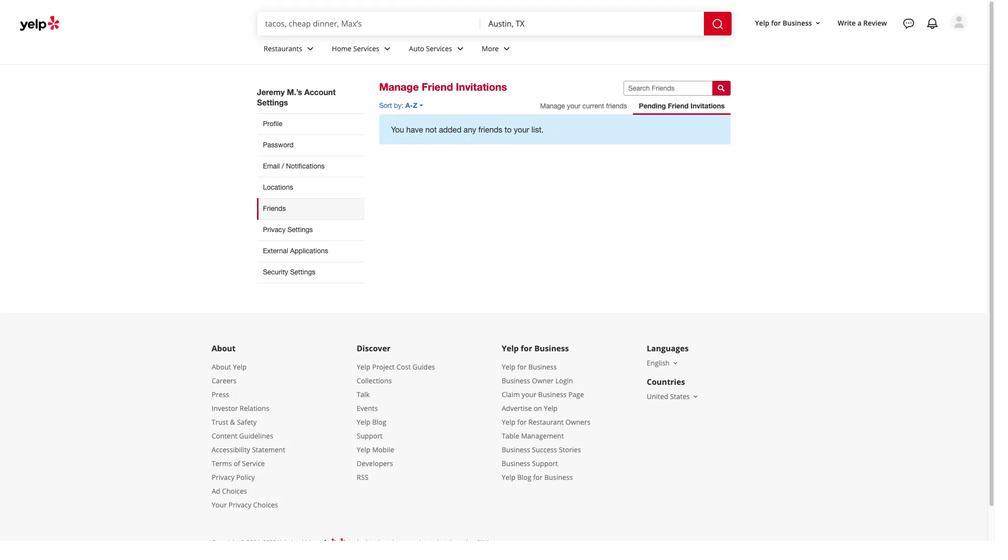 Task type: locate. For each thing, give the bounding box(es) containing it.
cost
[[397, 363, 411, 372]]

user actions element
[[748, 12, 982, 73]]

0 horizontal spatial invitations
[[456, 81, 507, 93]]

24 chevron down v2 image right auto services
[[454, 43, 466, 55]]

2 services from the left
[[426, 44, 452, 53]]

settings up external applications
[[288, 226, 313, 234]]

1 horizontal spatial 24 chevron down v2 image
[[382, 43, 393, 55]]

privacy down friends
[[263, 226, 286, 234]]

0 horizontal spatial services
[[353, 44, 380, 53]]

profile
[[263, 120, 283, 128]]

friend for manage
[[422, 81, 453, 93]]

developers
[[357, 459, 393, 469]]

0 vertical spatial about
[[212, 343, 236, 354]]

services for home services
[[353, 44, 380, 53]]

1 horizontal spatial friends
[[606, 102, 627, 110]]

24 chevron down v2 image
[[304, 43, 316, 55], [382, 43, 393, 55], [454, 43, 466, 55]]

invitations inside tab list
[[691, 102, 725, 110]]

invitations for manage friend invitations
[[456, 81, 507, 93]]

24 chevron down v2 image inside home services link
[[382, 43, 393, 55]]

your up advertise on yelp link
[[522, 390, 537, 400]]

Near text field
[[489, 18, 696, 29]]

yelp for business
[[755, 18, 812, 27], [502, 343, 569, 354]]

by:
[[394, 102, 404, 110]]

1 24 chevron down v2 image from the left
[[304, 43, 316, 55]]

privacy
[[263, 226, 286, 234], [212, 473, 235, 483], [229, 501, 251, 510]]

invitations
[[456, 81, 507, 93], [691, 102, 725, 110]]

invitations down search friends text field
[[691, 102, 725, 110]]

16 chevron down v2 image inside the english popup button
[[672, 360, 680, 368]]

invitations down more on the top of the page
[[456, 81, 507, 93]]

investor
[[212, 404, 238, 414]]

privacy down ad choices link at the left
[[229, 501, 251, 510]]

friend down search friends text field
[[668, 102, 689, 110]]

24 chevron down v2 image
[[501, 43, 513, 55]]

Find text field
[[265, 18, 473, 29]]

blog down the business support link
[[518, 473, 532, 483]]

1 horizontal spatial blog
[[518, 473, 532, 483]]

yelp blog for business link
[[502, 473, 573, 483]]

manage up sort by: a-z
[[379, 81, 419, 93]]

press
[[212, 390, 229, 400]]

friend for pending
[[668, 102, 689, 110]]

1 vertical spatial 16 chevron down v2 image
[[692, 393, 700, 401]]

None field
[[265, 18, 473, 29], [489, 18, 696, 29]]

friend down auto services link
[[422, 81, 453, 93]]

24 chevron down v2 image right restaurants
[[304, 43, 316, 55]]

16 chevron down v2 image right states
[[692, 393, 700, 401]]

privacy inside 'privacy settings' link
[[263, 226, 286, 234]]

restaurants
[[264, 44, 302, 53]]

16 chevron down v2 image for countries
[[692, 393, 700, 401]]

1 vertical spatial invitations
[[691, 102, 725, 110]]

2 none field from the left
[[489, 18, 696, 29]]

about
[[212, 343, 236, 354], [212, 363, 231, 372]]

for left 16 chevron down v2 icon
[[772, 18, 781, 27]]

a
[[858, 18, 862, 27]]

0 vertical spatial choices
[[222, 487, 247, 496]]

about for about yelp careers press investor relations trust & safety content guidelines accessibility statement terms of service privacy policy ad choices your privacy choices
[[212, 363, 231, 372]]

1 vertical spatial settings
[[288, 226, 313, 234]]

1 horizontal spatial yelp for business
[[755, 18, 812, 27]]

advertise
[[502, 404, 532, 414]]

careers link
[[212, 377, 237, 386]]

united states button
[[647, 392, 700, 402]]

0 horizontal spatial none field
[[265, 18, 473, 29]]

0 vertical spatial manage
[[379, 81, 419, 93]]

united states
[[647, 392, 690, 402]]

support down yelp blog 'link'
[[357, 432, 383, 441]]

guides
[[413, 363, 435, 372]]

messages image
[[903, 18, 915, 30]]

home services
[[332, 44, 380, 53]]

yelp for restaurant owners link
[[502, 418, 591, 427]]

content
[[212, 432, 238, 441]]

blog up support link
[[372, 418, 387, 427]]

0 vertical spatial invitations
[[456, 81, 507, 93]]

2 24 chevron down v2 image from the left
[[382, 43, 393, 55]]

1 about from the top
[[212, 343, 236, 354]]

none field near
[[489, 18, 696, 29]]

m.'s
[[287, 87, 302, 97]]

invitations for pending friend invitations
[[691, 102, 725, 110]]

policy
[[236, 473, 255, 483]]

0 vertical spatial friends
[[606, 102, 627, 110]]

yelp for business left 16 chevron down v2 icon
[[755, 18, 812, 27]]

1 none field from the left
[[265, 18, 473, 29]]

1 vertical spatial yelp for business
[[502, 343, 569, 354]]

privacy down terms
[[212, 473, 235, 483]]

discover
[[357, 343, 391, 354]]

none field up business categories element
[[489, 18, 696, 29]]

1 vertical spatial support
[[532, 459, 558, 469]]

yelp up collections in the left bottom of the page
[[357, 363, 371, 372]]

yelp down events link
[[357, 418, 371, 427]]

16 chevron down v2 image
[[814, 19, 822, 27]]

None search field
[[257, 12, 734, 36]]

yelp mobile link
[[357, 446, 394, 455]]

0 vertical spatial 16 chevron down v2 image
[[672, 360, 680, 368]]

0 vertical spatial settings
[[257, 98, 288, 107]]

2 about from the top
[[212, 363, 231, 372]]

page
[[569, 390, 584, 400]]

1 vertical spatial manage
[[540, 102, 565, 110]]

yelp inside yelp for business button
[[755, 18, 770, 27]]

2 horizontal spatial 24 chevron down v2 image
[[454, 43, 466, 55]]

search image
[[712, 18, 724, 30]]

settings inside jeremy m.'s account settings
[[257, 98, 288, 107]]

yelp for business up yelp for business link
[[502, 343, 569, 354]]

about up about yelp link
[[212, 343, 236, 354]]

business up claim
[[502, 377, 530, 386]]

about yelp careers press investor relations trust & safety content guidelines accessibility statement terms of service privacy policy ad choices your privacy choices
[[212, 363, 285, 510]]

owner
[[532, 377, 554, 386]]

0 horizontal spatial friend
[[422, 81, 453, 93]]

yelp
[[755, 18, 770, 27], [502, 343, 519, 354], [233, 363, 247, 372], [357, 363, 371, 372], [502, 363, 516, 372], [544, 404, 558, 414], [357, 418, 371, 427], [502, 418, 516, 427], [357, 446, 371, 455], [502, 473, 516, 483]]

home services link
[[324, 36, 401, 64]]

1 horizontal spatial invitations
[[691, 102, 725, 110]]

events
[[357, 404, 378, 414]]

0 horizontal spatial choices
[[222, 487, 247, 496]]

services
[[353, 44, 380, 53], [426, 44, 452, 53]]

your privacy choices link
[[212, 501, 278, 510]]

services right home
[[353, 44, 380, 53]]

on
[[534, 404, 542, 414]]

0 horizontal spatial blog
[[372, 418, 387, 427]]

external applications link
[[257, 241, 365, 262]]

owners
[[566, 418, 591, 427]]

restaurants link
[[256, 36, 324, 64]]

login
[[556, 377, 573, 386]]

yelp for business button
[[752, 14, 826, 32]]

support inside yelp project cost guides collections talk events yelp blog support yelp mobile developers rss
[[357, 432, 383, 441]]

manage inside pending friend invitations tab list
[[540, 102, 565, 110]]

english
[[647, 359, 670, 368]]

choices down policy on the left bottom
[[253, 501, 278, 510]]

yelp right search icon at the right of page
[[755, 18, 770, 27]]

your left current
[[567, 102, 581, 110]]

current
[[583, 102, 604, 110]]

talk link
[[357, 390, 370, 400]]

0 horizontal spatial 24 chevron down v2 image
[[304, 43, 316, 55]]

write a review
[[838, 18, 887, 27]]

yelp inside 'about yelp careers press investor relations trust & safety content guidelines accessibility statement terms of service privacy policy ad choices your privacy choices'
[[233, 363, 247, 372]]

project
[[372, 363, 395, 372]]

careers
[[212, 377, 237, 386]]

trust
[[212, 418, 228, 427]]

0 vertical spatial blog
[[372, 418, 387, 427]]

1 horizontal spatial services
[[426, 44, 452, 53]]

friends inside pending friend invitations tab list
[[606, 102, 627, 110]]

16 chevron down v2 image down languages
[[672, 360, 680, 368]]

stories
[[559, 446, 581, 455]]

support inside "yelp for business business owner login claim your business page advertise on yelp yelp for restaurant owners table management business success stories business support yelp blog for business"
[[532, 459, 558, 469]]

yelp up claim
[[502, 363, 516, 372]]

friend inside tab list
[[668, 102, 689, 110]]

0 horizontal spatial manage
[[379, 81, 419, 93]]

management
[[521, 432, 564, 441]]

pending friend invitations link
[[633, 97, 731, 115]]

safety
[[237, 418, 257, 427]]

terms
[[212, 459, 232, 469]]

0 vertical spatial support
[[357, 432, 383, 441]]

privacy settings link
[[257, 220, 365, 241]]

support
[[357, 432, 383, 441], [532, 459, 558, 469]]

ad
[[212, 487, 220, 496]]

24 chevron down v2 image for restaurants
[[304, 43, 316, 55]]

states
[[670, 392, 690, 402]]

yelp logo image
[[317, 538, 336, 542]]

email
[[263, 162, 280, 170]]

about for about
[[212, 343, 236, 354]]

yelp right "on"
[[544, 404, 558, 414]]

3 24 chevron down v2 image from the left
[[454, 43, 466, 55]]

developers link
[[357, 459, 393, 469]]

24 chevron down v2 image inside auto services link
[[454, 43, 466, 55]]

yelp up careers
[[233, 363, 247, 372]]

about up careers 'link'
[[212, 363, 231, 372]]

blog
[[372, 418, 387, 427], [518, 473, 532, 483]]

business down stories
[[545, 473, 573, 483]]

terms of service link
[[212, 459, 265, 469]]

table management link
[[502, 432, 564, 441]]

services right auto
[[426, 44, 452, 53]]

choices down privacy policy link at left bottom
[[222, 487, 247, 496]]

0 vertical spatial privacy
[[263, 226, 286, 234]]

24 chevron down v2 image inside restaurants link
[[304, 43, 316, 55]]

1 horizontal spatial friend
[[668, 102, 689, 110]]

jeremy
[[257, 87, 285, 97]]

none field up home services link
[[265, 18, 473, 29]]

content guidelines link
[[212, 432, 273, 441]]

1 horizontal spatial choices
[[253, 501, 278, 510]]

auto
[[409, 44, 424, 53]]

16 chevron down v2 image inside united states popup button
[[692, 393, 700, 401]]

0 vertical spatial friend
[[422, 81, 453, 93]]

your for yelp for business business owner login claim your business page advertise on yelp yelp for restaurant owners table management business success stories business support yelp blog for business
[[522, 390, 537, 400]]

support down success
[[532, 459, 558, 469]]

trust & safety link
[[212, 418, 257, 427]]

settings down jeremy
[[257, 98, 288, 107]]

1 vertical spatial friends
[[479, 125, 503, 134]]

1 services from the left
[[353, 44, 380, 53]]

1 horizontal spatial manage
[[540, 102, 565, 110]]

sort by: a-z
[[379, 101, 418, 110]]

account
[[304, 87, 336, 97]]

2 vertical spatial your
[[522, 390, 537, 400]]

your inside pending friend invitations tab list
[[567, 102, 581, 110]]

16 chevron down v2 image
[[672, 360, 680, 368], [692, 393, 700, 401]]

24 chevron down v2 image left auto
[[382, 43, 393, 55]]

business left 16 chevron down v2 icon
[[783, 18, 812, 27]]

sort
[[379, 102, 392, 110]]

guidelines
[[239, 432, 273, 441]]

0 vertical spatial your
[[567, 102, 581, 110]]

2 vertical spatial settings
[[290, 268, 316, 276]]

services for auto services
[[426, 44, 452, 53]]

friends right current
[[606, 102, 627, 110]]

friends left to
[[479, 125, 503, 134]]

your right to
[[514, 125, 530, 134]]

1 vertical spatial friend
[[668, 102, 689, 110]]

settings down applications
[[290, 268, 316, 276]]

0 horizontal spatial friends
[[479, 125, 503, 134]]

ad choices link
[[212, 487, 247, 496]]

1 vertical spatial your
[[514, 125, 530, 134]]

about inside 'about yelp careers press investor relations trust & safety content guidelines accessibility statement terms of service privacy policy ad choices your privacy choices'
[[212, 363, 231, 372]]

profile link
[[257, 114, 365, 135]]

1 vertical spatial blog
[[518, 473, 532, 483]]

0 vertical spatial yelp for business
[[755, 18, 812, 27]]

1 vertical spatial about
[[212, 363, 231, 372]]

privacy policy link
[[212, 473, 255, 483]]

1 horizontal spatial none field
[[489, 18, 696, 29]]

1 horizontal spatial 16 chevron down v2 image
[[692, 393, 700, 401]]

business down table
[[502, 446, 530, 455]]

business
[[783, 18, 812, 27], [535, 343, 569, 354], [529, 363, 557, 372], [502, 377, 530, 386], [538, 390, 567, 400], [502, 446, 530, 455], [502, 459, 530, 469], [545, 473, 573, 483]]

yelp for business link
[[502, 363, 557, 372]]

yelp up yelp for business link
[[502, 343, 519, 354]]

settings for privacy
[[288, 226, 313, 234]]

your inside "yelp for business business owner login claim your business page advertise on yelp yelp for restaurant owners table management business success stories business support yelp blog for business"
[[522, 390, 537, 400]]

0 horizontal spatial 16 chevron down v2 image
[[672, 360, 680, 368]]

manage up list.
[[540, 102, 565, 110]]

1 horizontal spatial support
[[532, 459, 558, 469]]

0 horizontal spatial support
[[357, 432, 383, 441]]

not
[[426, 125, 437, 134]]

2 vertical spatial privacy
[[229, 501, 251, 510]]

security
[[263, 268, 288, 276]]



Task type: describe. For each thing, give the bounding box(es) containing it.
countries
[[647, 377, 685, 388]]

to
[[505, 125, 512, 134]]

any
[[464, 125, 476, 134]]

relations
[[240, 404, 269, 414]]

english button
[[647, 359, 680, 368]]

write
[[838, 18, 856, 27]]

yelp down support link
[[357, 446, 371, 455]]

1 vertical spatial choices
[[253, 501, 278, 510]]

yelp down the business support link
[[502, 473, 516, 483]]

business owner login link
[[502, 377, 573, 386]]

/
[[282, 162, 284, 170]]

Search Friends text field
[[624, 81, 713, 96]]

business down owner
[[538, 390, 567, 400]]

pending friend invitations
[[639, 102, 725, 110]]

for up yelp for business link
[[521, 343, 533, 354]]

for down advertise
[[518, 418, 527, 427]]

business up "yelp blog for business" link
[[502, 459, 530, 469]]

home
[[332, 44, 352, 53]]

security settings
[[263, 268, 316, 276]]

manage for manage friend invitations
[[379, 81, 419, 93]]

for up "business owner login" link at the bottom right of page
[[518, 363, 527, 372]]

email / notifications
[[263, 162, 325, 170]]

manage for manage your current friends
[[540, 102, 565, 110]]

accessibility statement link
[[212, 446, 285, 455]]

collections link
[[357, 377, 392, 386]]

notifications
[[286, 162, 325, 170]]

jeremy m.'s account settings
[[257, 87, 336, 107]]

blog inside yelp project cost guides collections talk events yelp blog support yelp mobile developers rss
[[372, 418, 387, 427]]

pending friend invitations tab list
[[534, 97, 731, 115]]

password link
[[257, 135, 365, 156]]

yelp burst image
[[339, 538, 347, 542]]

languages
[[647, 343, 689, 354]]

none field find
[[265, 18, 473, 29]]

manage your current friends link
[[534, 97, 633, 115]]

24 chevron down v2 image for home services
[[382, 43, 393, 55]]

0 horizontal spatial yelp for business
[[502, 343, 569, 354]]

more
[[482, 44, 499, 53]]

about yelp link
[[212, 363, 247, 372]]

talk
[[357, 390, 370, 400]]

friends
[[263, 205, 286, 213]]

a-
[[406, 101, 413, 110]]

added
[[439, 125, 462, 134]]

business inside button
[[783, 18, 812, 27]]

security settings link
[[257, 262, 365, 284]]

yelp for business business owner login claim your business page advertise on yelp yelp for restaurant owners table management business success stories business support yelp blog for business
[[502, 363, 591, 483]]

restaurant
[[529, 418, 564, 427]]

more link
[[474, 36, 521, 64]]

business up owner
[[529, 363, 557, 372]]

rss
[[357, 473, 369, 483]]

mobile
[[372, 446, 394, 455]]

your for you have not added any friends to your list.
[[514, 125, 530, 134]]

yelp for business inside button
[[755, 18, 812, 27]]

for down the business support link
[[533, 473, 543, 483]]

blog inside "yelp for business business owner login claim your business page advertise on yelp yelp for restaurant owners table management business success stories business support yelp blog for business"
[[518, 473, 532, 483]]

business success stories link
[[502, 446, 581, 455]]

business up yelp for business link
[[535, 343, 569, 354]]

support link
[[357, 432, 383, 441]]

yelp project cost guides link
[[357, 363, 435, 372]]

external applications
[[263, 247, 328, 255]]

notifications image
[[927, 18, 939, 30]]

jeremy m. image
[[951, 13, 968, 31]]

16 chevron down v2 image for languages
[[672, 360, 680, 368]]

table
[[502, 432, 520, 441]]

advertise on yelp link
[[502, 404, 558, 414]]

review
[[864, 18, 887, 27]]

success
[[532, 446, 557, 455]]

statement
[[252, 446, 285, 455]]

manage your current friends
[[540, 102, 627, 110]]

locations
[[263, 184, 293, 191]]

&
[[230, 418, 235, 427]]

rss link
[[357, 473, 369, 483]]

united
[[647, 392, 669, 402]]

friends link
[[257, 198, 365, 220]]

email / notifications link
[[257, 156, 365, 177]]

yelp up table
[[502, 418, 516, 427]]

24 chevron down v2 image for auto services
[[454, 43, 466, 55]]

external
[[263, 247, 288, 255]]

accessibility
[[212, 446, 250, 455]]

claim
[[502, 390, 520, 400]]

locations link
[[257, 177, 365, 198]]

privacy settings
[[263, 226, 313, 234]]

press link
[[212, 390, 229, 400]]

pending
[[639, 102, 666, 110]]

list.
[[532, 125, 544, 134]]

1 vertical spatial privacy
[[212, 473, 235, 483]]

settings for security
[[290, 268, 316, 276]]

you have not added any friends to your list.
[[391, 125, 544, 134]]

applications
[[290, 247, 328, 255]]

yelp blog link
[[357, 418, 387, 427]]

write a review link
[[834, 14, 891, 32]]

you
[[391, 125, 404, 134]]

claim your business page link
[[502, 390, 584, 400]]

business categories element
[[256, 36, 968, 64]]

manage friend invitations
[[379, 81, 507, 93]]

for inside button
[[772, 18, 781, 27]]

auto services link
[[401, 36, 474, 64]]

events link
[[357, 404, 378, 414]]



Task type: vqa. For each thing, say whether or not it's contained in the screenshot.
z
yes



